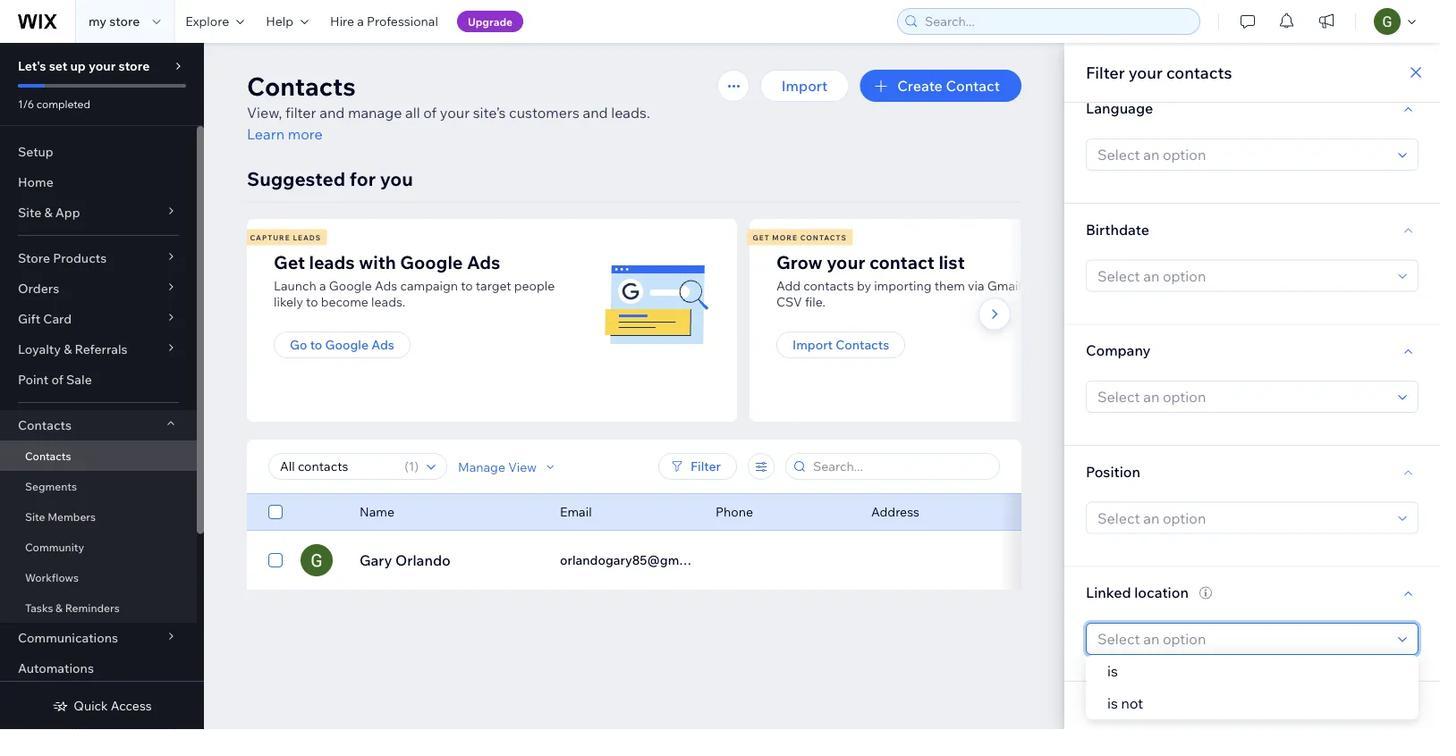 Task type: vqa. For each thing, say whether or not it's contained in the screenshot.
Reports
no



Task type: describe. For each thing, give the bounding box(es) containing it.
contacts inside grow your contact list add contacts by importing them via gmail or a csv file.
[[804, 278, 854, 294]]

you
[[380, 167, 413, 191]]

is not
[[1108, 695, 1143, 713]]

1 vertical spatial to
[[306, 294, 318, 310]]

orders
[[18, 281, 59, 297]]

automations link
[[0, 654, 197, 684]]

create
[[898, 77, 943, 95]]

community link
[[0, 532, 197, 563]]

filter for filter
[[691, 459, 721, 475]]

filter for filter your contacts
[[1086, 62, 1125, 82]]

0 vertical spatial store
[[109, 13, 140, 29]]

filters
[[1106, 699, 1142, 714]]

store
[[18, 250, 50, 266]]

point
[[18, 372, 49, 388]]

leads. inside get leads with google ads launch a google ads campaign to target people likely to become leads.
[[371, 294, 405, 310]]

linked location
[[1086, 584, 1189, 602]]

products
[[53, 250, 107, 266]]

upgrade button
[[457, 11, 523, 32]]

0 vertical spatial ads
[[467, 251, 500, 273]]

view
[[508, 459, 537, 475]]

contacts up segments
[[25, 450, 71, 463]]

leads
[[293, 233, 321, 242]]

position
[[1086, 463, 1141, 481]]

capture leads
[[250, 233, 321, 242]]

get leads with google ads launch a google ads campaign to target people likely to become leads.
[[274, 251, 555, 310]]

(
[[405, 459, 409, 475]]

is for is not
[[1108, 695, 1118, 713]]

suggested for you
[[247, 167, 413, 191]]

manage
[[458, 459, 505, 475]]

1 vertical spatial ads
[[375, 278, 397, 294]]

your inside contacts view, filter and manage all of your site's customers and leads. learn more
[[440, 104, 470, 122]]

site members
[[25, 510, 96, 524]]

address
[[871, 505, 920, 520]]

access
[[111, 699, 152, 714]]

sidebar element
[[0, 43, 204, 731]]

point of sale link
[[0, 365, 197, 395]]

my
[[89, 13, 107, 29]]

gift
[[18, 311, 40, 327]]

location
[[1134, 584, 1189, 602]]

filter button
[[658, 454, 737, 480]]

gary orlando image
[[301, 545, 333, 577]]

ads inside button
[[371, 337, 394, 353]]

& for site
[[44, 205, 52, 221]]

completed
[[37, 97, 90, 110]]

tasks
[[25, 602, 53, 615]]

0 vertical spatial search... field
[[920, 9, 1194, 34]]

1 vertical spatial search... field
[[808, 454, 994, 480]]

import button
[[760, 70, 849, 102]]

list containing get leads with google ads
[[244, 219, 1247, 422]]

)
[[415, 459, 419, 475]]

workflows link
[[0, 563, 197, 593]]

quick
[[74, 699, 108, 714]]

leads. inside contacts view, filter and manage all of your site's customers and leads. learn more
[[611, 104, 650, 122]]

automations
[[18, 661, 94, 677]]

contacts view, filter and manage all of your site's customers and leads. learn more
[[247, 70, 650, 143]]

company
[[1086, 342, 1151, 359]]

get
[[274, 251, 305, 273]]

loyalty & referrals
[[18, 342, 128, 357]]

customers
[[509, 104, 580, 122]]

more
[[772, 233, 798, 242]]

learn more button
[[247, 123, 323, 145]]

site & app button
[[0, 198, 197, 228]]

contact
[[946, 77, 1000, 95]]

contacts link
[[0, 441, 197, 471]]

your inside grow your contact list add contacts by importing them via gmail or a csv file.
[[827, 251, 865, 273]]

contacts inside button
[[836, 337, 889, 353]]

orlandogary85@gmail.com
[[560, 553, 721, 569]]

target
[[476, 278, 511, 294]]

phone
[[716, 505, 753, 520]]

by
[[857, 278, 871, 294]]

via
[[968, 278, 985, 294]]

help button
[[255, 0, 319, 43]]

1 vertical spatial google
[[329, 278, 372, 294]]

gary orlando
[[360, 552, 451, 570]]

select an option field for company
[[1092, 382, 1393, 412]]

file.
[[805, 294, 826, 310]]

a inside grow your contact list add contacts by importing them via gmail or a csv file.
[[1039, 278, 1046, 294]]

select an option field for language
[[1092, 140, 1393, 170]]

csv
[[777, 294, 802, 310]]

0 vertical spatial google
[[400, 251, 463, 273]]

gmail
[[987, 278, 1022, 294]]

orders button
[[0, 274, 197, 304]]

filter
[[285, 104, 316, 122]]

language
[[1086, 99, 1153, 117]]

Unsaved view field
[[275, 454, 399, 480]]

email
[[560, 505, 592, 520]]

contact
[[869, 251, 935, 273]]

campaign
[[400, 278, 458, 294]]

& for loyalty
[[64, 342, 72, 357]]

referrals
[[75, 342, 128, 357]]

manage view button
[[458, 459, 558, 475]]

importing
[[874, 278, 932, 294]]

contacts inside contacts view, filter and manage all of your site's customers and leads. learn more
[[247, 70, 356, 102]]

loyalty & referrals button
[[0, 335, 197, 365]]

reminders
[[65, 602, 120, 615]]

professional
[[367, 13, 438, 29]]

suggested
[[247, 167, 345, 191]]

store inside sidebar element
[[118, 58, 150, 74]]



Task type: locate. For each thing, give the bounding box(es) containing it.
to left target
[[461, 278, 473, 294]]

segments link
[[0, 471, 197, 502]]

of inside contacts view, filter and manage all of your site's customers and leads. learn more
[[423, 104, 437, 122]]

site & app
[[18, 205, 80, 221]]

site down home
[[18, 205, 41, 221]]

quick access button
[[52, 699, 152, 715]]

workflows
[[25, 571, 79, 585]]

leads. down with
[[371, 294, 405, 310]]

2 vertical spatial to
[[310, 337, 322, 353]]

4 select an option field from the top
[[1092, 503, 1393, 534]]

0 vertical spatial of
[[423, 104, 437, 122]]

a right hire at the left top
[[357, 13, 364, 29]]

import inside "list"
[[793, 337, 833, 353]]

2 is from the top
[[1108, 695, 1118, 713]]

and right customers
[[583, 104, 608, 122]]

0 horizontal spatial a
[[319, 278, 326, 294]]

import for import contacts
[[793, 337, 833, 353]]

1 vertical spatial leads.
[[371, 294, 405, 310]]

contacts up filter on the left
[[247, 70, 356, 102]]

loyalty
[[18, 342, 61, 357]]

set
[[49, 58, 67, 74]]

create contact button
[[860, 70, 1022, 102]]

list box
[[1086, 656, 1419, 720]]

import for import
[[782, 77, 828, 95]]

None checkbox
[[268, 550, 283, 572]]

to inside button
[[310, 337, 322, 353]]

site for site & app
[[18, 205, 41, 221]]

filter up language
[[1086, 62, 1125, 82]]

app
[[55, 205, 80, 221]]

communications
[[18, 631, 118, 646]]

is for is
[[1108, 663, 1118, 681]]

ads down get leads with google ads launch a google ads campaign to target people likely to become leads.
[[371, 337, 394, 353]]

1 horizontal spatial &
[[56, 602, 63, 615]]

2 horizontal spatial a
[[1039, 278, 1046, 294]]

manage view
[[458, 459, 537, 475]]

manage
[[348, 104, 402, 122]]

contacts down point of sale
[[18, 418, 72, 433]]

learn
[[247, 125, 285, 143]]

1 is from the top
[[1108, 663, 1118, 681]]

google
[[400, 251, 463, 273], [329, 278, 372, 294], [325, 337, 369, 353]]

list box containing is
[[1086, 656, 1419, 720]]

0 horizontal spatial and
[[320, 104, 345, 122]]

site members link
[[0, 502, 197, 532]]

let's
[[18, 58, 46, 74]]

Select an option field
[[1092, 140, 1393, 170], [1092, 261, 1393, 291], [1092, 382, 1393, 412], [1092, 503, 1393, 534], [1092, 624, 1393, 655]]

is up is not
[[1108, 663, 1118, 681]]

None checkbox
[[268, 502, 283, 523]]

store right 'my'
[[109, 13, 140, 29]]

people
[[514, 278, 555, 294]]

2 vertical spatial &
[[56, 602, 63, 615]]

& right tasks
[[56, 602, 63, 615]]

0 horizontal spatial leads.
[[371, 294, 405, 310]]

1/6 completed
[[18, 97, 90, 110]]

applied
[[1144, 699, 1190, 714]]

explore
[[185, 13, 229, 29]]

0 horizontal spatial of
[[51, 372, 63, 388]]

point of sale
[[18, 372, 92, 388]]

likely
[[274, 294, 303, 310]]

1 and from the left
[[320, 104, 345, 122]]

gary
[[360, 552, 392, 570]]

contacts down the by
[[836, 337, 889, 353]]

1 horizontal spatial filter
[[1086, 62, 1125, 82]]

2 select an option field from the top
[[1092, 261, 1393, 291]]

of inside sidebar element
[[51, 372, 63, 388]]

launch
[[274, 278, 317, 294]]

contacts inside dropdown button
[[18, 418, 72, 433]]

google down the become
[[325, 337, 369, 353]]

view,
[[247, 104, 282, 122]]

hire a professional link
[[319, 0, 449, 43]]

0 horizontal spatial contacts
[[804, 278, 854, 294]]

let's set up your store
[[18, 58, 150, 74]]

not
[[1121, 695, 1143, 713]]

a inside get leads with google ads launch a google ads campaign to target people likely to become leads.
[[319, 278, 326, 294]]

of
[[423, 104, 437, 122], [51, 372, 63, 388]]

select an option field for birthdate
[[1092, 261, 1393, 291]]

2 horizontal spatial &
[[64, 342, 72, 357]]

site for site members
[[25, 510, 45, 524]]

0 vertical spatial &
[[44, 205, 52, 221]]

gift card button
[[0, 304, 197, 335]]

upgrade
[[468, 15, 513, 28]]

1 horizontal spatial leads.
[[611, 104, 650, 122]]

0 vertical spatial import
[[782, 77, 828, 95]]

a right or
[[1039, 278, 1046, 294]]

import
[[782, 77, 828, 95], [793, 337, 833, 353]]

them
[[935, 278, 965, 294]]

go to google ads button
[[274, 332, 410, 359]]

1 horizontal spatial contacts
[[1166, 62, 1232, 82]]

1 vertical spatial &
[[64, 342, 72, 357]]

Search... field
[[920, 9, 1194, 34], [808, 454, 994, 480]]

2 vertical spatial google
[[325, 337, 369, 353]]

all
[[405, 104, 420, 122]]

& right loyalty
[[64, 342, 72, 357]]

and right filter on the left
[[320, 104, 345, 122]]

leads. right customers
[[611, 104, 650, 122]]

0 horizontal spatial filter
[[691, 459, 721, 475]]

go to google ads
[[290, 337, 394, 353]]

name
[[360, 505, 394, 520]]

your left site's
[[440, 104, 470, 122]]

list
[[939, 251, 965, 273]]

your right the up
[[89, 58, 116, 74]]

your
[[89, 58, 116, 74], [1129, 62, 1163, 82], [440, 104, 470, 122], [827, 251, 865, 273]]

communications button
[[0, 624, 197, 654]]

a down leads
[[319, 278, 326, 294]]

0 vertical spatial contacts
[[1166, 62, 1232, 82]]

1 select an option field from the top
[[1092, 140, 1393, 170]]

1
[[409, 459, 415, 475]]

grow
[[777, 251, 823, 273]]

is right no
[[1108, 695, 1118, 713]]

leads
[[309, 251, 355, 273]]

hire a professional
[[330, 13, 438, 29]]

& inside "dropdown button"
[[64, 342, 72, 357]]

filter inside button
[[691, 459, 721, 475]]

3 select an option field from the top
[[1092, 382, 1393, 412]]

1 horizontal spatial a
[[357, 13, 364, 29]]

contacts
[[800, 233, 847, 242]]

of right all
[[423, 104, 437, 122]]

hire
[[330, 13, 354, 29]]

my store
[[89, 13, 140, 29]]

birthdate
[[1086, 220, 1150, 238]]

ads down with
[[375, 278, 397, 294]]

1 vertical spatial filter
[[691, 459, 721, 475]]

list
[[244, 219, 1247, 422]]

contacts
[[1166, 62, 1232, 82], [804, 278, 854, 294]]

1 horizontal spatial and
[[583, 104, 608, 122]]

setup
[[18, 144, 53, 160]]

segments
[[25, 480, 77, 493]]

1 vertical spatial is
[[1108, 695, 1118, 713]]

& left app
[[44, 205, 52, 221]]

ads up target
[[467, 251, 500, 273]]

google up the become
[[329, 278, 372, 294]]

2 and from the left
[[583, 104, 608, 122]]

to down launch
[[306, 294, 318, 310]]

a
[[357, 13, 364, 29], [319, 278, 326, 294], [1039, 278, 1046, 294]]

orlando
[[395, 552, 451, 570]]

1 vertical spatial of
[[51, 372, 63, 388]]

filter
[[1086, 62, 1125, 82], [691, 459, 721, 475]]

get
[[753, 233, 770, 242]]

create contact
[[898, 77, 1000, 95]]

no filters applied
[[1086, 699, 1190, 714]]

0 vertical spatial is
[[1108, 663, 1118, 681]]

contacts
[[247, 70, 356, 102], [836, 337, 889, 353], [18, 418, 72, 433], [25, 450, 71, 463]]

1 vertical spatial store
[[118, 58, 150, 74]]

with
[[359, 251, 396, 273]]

( 1 )
[[405, 459, 419, 475]]

import contacts
[[793, 337, 889, 353]]

site inside 'dropdown button'
[[18, 205, 41, 221]]

2 vertical spatial ads
[[371, 337, 394, 353]]

0 vertical spatial filter
[[1086, 62, 1125, 82]]

store down my store
[[118, 58, 150, 74]]

your up the by
[[827, 251, 865, 273]]

members
[[48, 510, 96, 524]]

leads.
[[611, 104, 650, 122], [371, 294, 405, 310]]

google inside button
[[325, 337, 369, 353]]

up
[[70, 58, 86, 74]]

get more contacts
[[753, 233, 847, 242]]

0 vertical spatial to
[[461, 278, 473, 294]]

card
[[43, 311, 72, 327]]

to right go
[[310, 337, 322, 353]]

help
[[266, 13, 294, 29]]

& inside 'dropdown button'
[[44, 205, 52, 221]]

site
[[18, 205, 41, 221], [25, 510, 45, 524]]

contacts button
[[0, 411, 197, 441]]

quick access
[[74, 699, 152, 714]]

add
[[777, 278, 801, 294]]

of left the sale
[[51, 372, 63, 388]]

become
[[321, 294, 369, 310]]

tasks & reminders link
[[0, 593, 197, 624]]

0 vertical spatial site
[[18, 205, 41, 221]]

1 horizontal spatial of
[[423, 104, 437, 122]]

your up language
[[1129, 62, 1163, 82]]

setup link
[[0, 137, 197, 167]]

1 vertical spatial import
[[793, 337, 833, 353]]

site down segments
[[25, 510, 45, 524]]

5 select an option field from the top
[[1092, 624, 1393, 655]]

filter up phone
[[691, 459, 721, 475]]

google up campaign
[[400, 251, 463, 273]]

more
[[288, 125, 323, 143]]

your inside sidebar element
[[89, 58, 116, 74]]

0 vertical spatial leads.
[[611, 104, 650, 122]]

to
[[461, 278, 473, 294], [306, 294, 318, 310], [310, 337, 322, 353]]

select an option field for position
[[1092, 503, 1393, 534]]

0 horizontal spatial &
[[44, 205, 52, 221]]

1 vertical spatial contacts
[[804, 278, 854, 294]]

1 vertical spatial site
[[25, 510, 45, 524]]

& for tasks
[[56, 602, 63, 615]]



